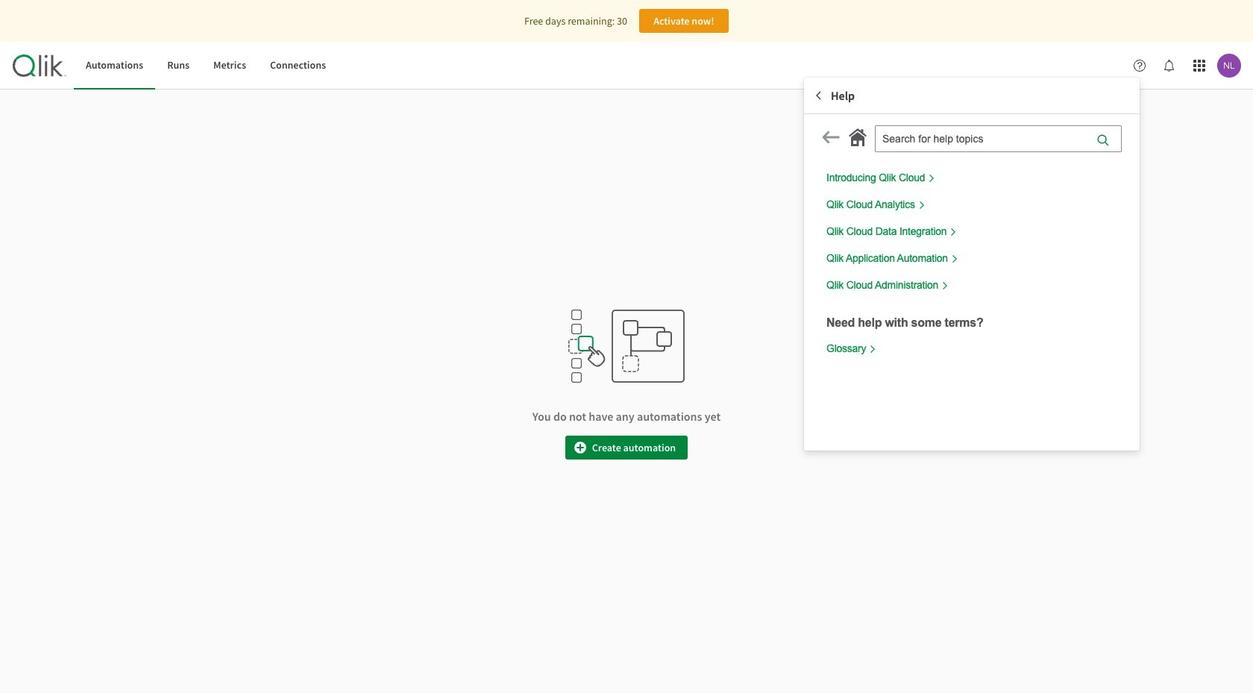 Task type: describe. For each thing, give the bounding box(es) containing it.
noah lott image
[[1218, 54, 1242, 78]]



Task type: locate. For each thing, give the bounding box(es) containing it.
tab list
[[74, 42, 338, 90]]

group
[[804, 78, 1140, 451]]



Task type: vqa. For each thing, say whether or not it's contained in the screenshot.
main content
no



